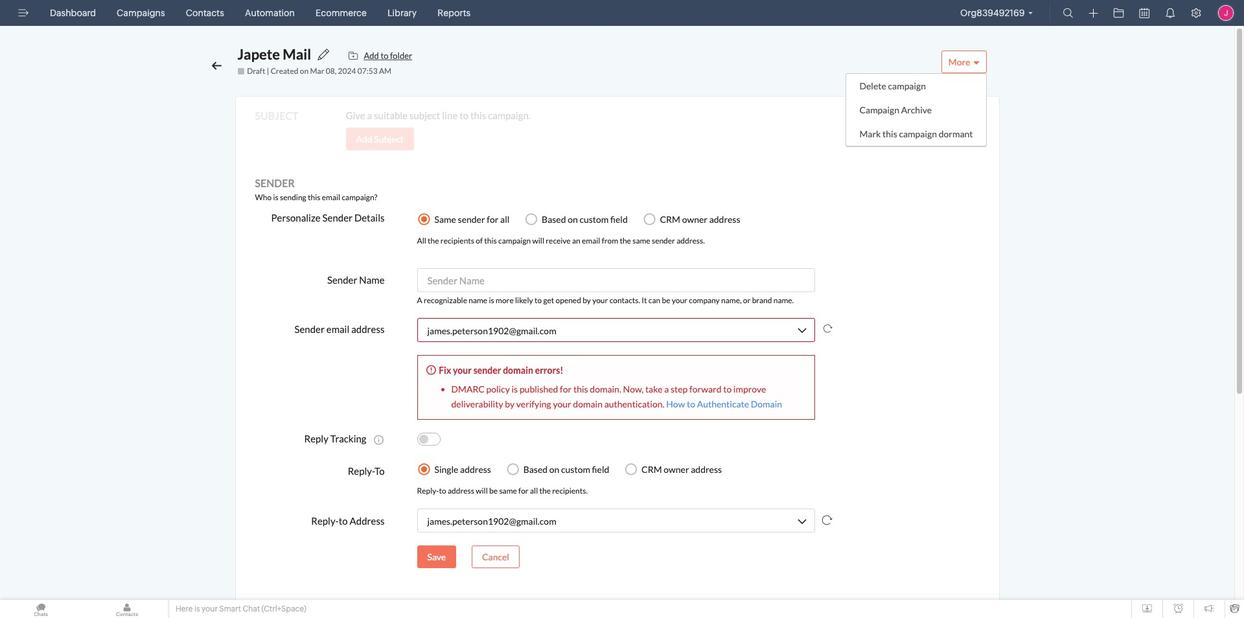 Task type: describe. For each thing, give the bounding box(es) containing it.
is
[[194, 605, 200, 614]]

(ctrl+space)
[[262, 605, 306, 614]]

automation
[[245, 8, 295, 18]]

org839492169
[[961, 8, 1025, 18]]

dashboard
[[50, 8, 96, 18]]

chat
[[243, 605, 260, 614]]

automation link
[[240, 0, 300, 26]]

campaigns
[[117, 8, 165, 18]]

smart
[[219, 605, 241, 614]]

chats image
[[0, 600, 82, 618]]

quick actions image
[[1089, 8, 1098, 18]]

library
[[388, 8, 417, 18]]

ecommerce
[[316, 8, 367, 18]]

ecommerce link
[[310, 0, 372, 26]]

reports
[[438, 8, 471, 18]]

contacts link
[[181, 0, 229, 26]]

here is your smart chat (ctrl+space)
[[176, 605, 306, 614]]

calendar image
[[1140, 8, 1150, 18]]

library link
[[382, 0, 422, 26]]

search image
[[1063, 8, 1074, 18]]



Task type: vqa. For each thing, say whether or not it's contained in the screenshot.
leftmost Analytics
no



Task type: locate. For each thing, give the bounding box(es) containing it.
configure settings image
[[1191, 8, 1202, 18]]

contacts
[[186, 8, 224, 18]]

dashboard link
[[45, 0, 101, 26]]

your
[[202, 605, 218, 614]]

notifications image
[[1165, 8, 1176, 18]]

campaigns link
[[112, 0, 170, 26]]

folder image
[[1114, 8, 1124, 18]]

reports link
[[432, 0, 476, 26]]

contacts image
[[86, 600, 168, 618]]

here
[[176, 605, 193, 614]]



